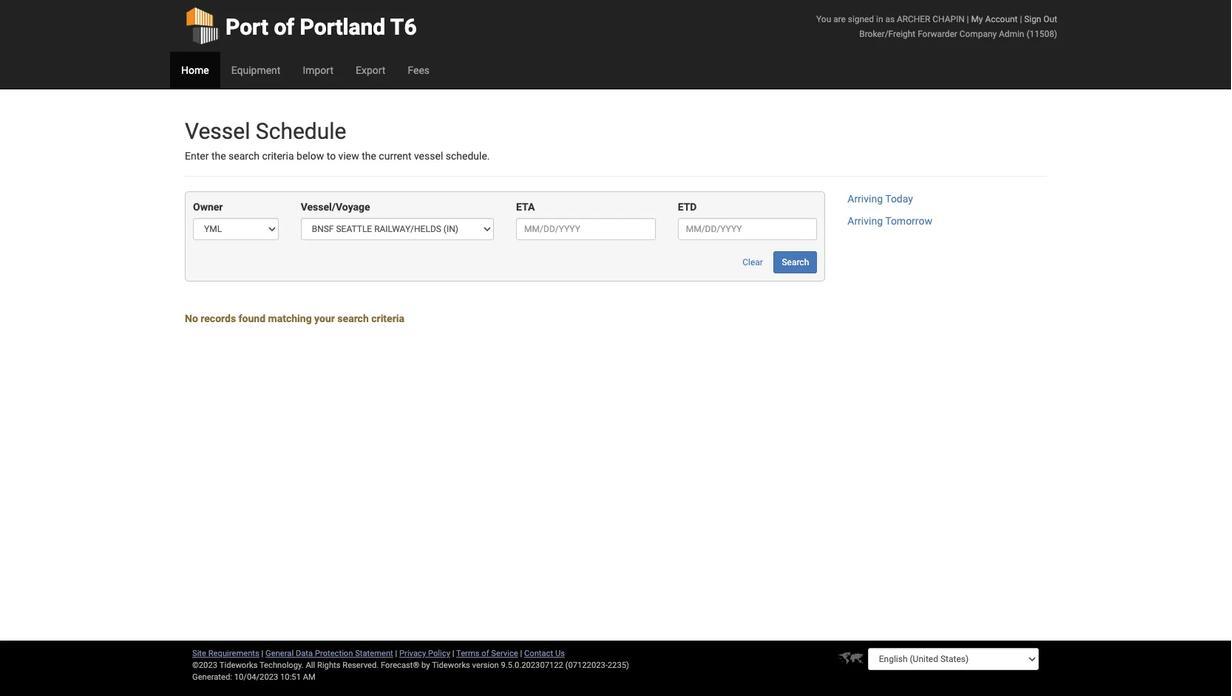 Task type: vqa. For each thing, say whether or not it's contained in the screenshot.
Service
yes



Task type: describe. For each thing, give the bounding box(es) containing it.
account
[[985, 14, 1018, 24]]

| up 9.5.0.202307122
[[520, 649, 522, 659]]

generated:
[[192, 673, 232, 683]]

all
[[306, 661, 315, 671]]

arriving for arriving today
[[848, 193, 883, 205]]

export
[[356, 64, 386, 76]]

fees
[[408, 64, 430, 76]]

| up forecast®
[[395, 649, 397, 659]]

view
[[338, 150, 359, 162]]

port of portland t6
[[226, 14, 417, 40]]

records
[[201, 313, 236, 325]]

1 vertical spatial criteria
[[371, 313, 405, 325]]

requirements
[[208, 649, 259, 659]]

contact us link
[[524, 649, 565, 659]]

home
[[181, 64, 209, 76]]

arriving tomorrow
[[848, 216, 933, 227]]

tomorrow
[[885, 216, 933, 227]]

equipment
[[231, 64, 281, 76]]

clear
[[743, 258, 763, 268]]

of inside 'link'
[[274, 14, 294, 40]]

general
[[266, 649, 294, 659]]

(07122023-
[[565, 661, 608, 671]]

us
[[555, 649, 565, 659]]

forecast®
[[381, 661, 420, 671]]

search
[[782, 258, 809, 268]]

import button
[[292, 52, 345, 89]]

forwarder
[[918, 29, 958, 39]]

©2023 tideworks
[[192, 661, 258, 671]]

fees button
[[397, 52, 441, 89]]

rights
[[317, 661, 341, 671]]

arriving today
[[848, 193, 913, 205]]

2 the from the left
[[362, 150, 376, 162]]

enter
[[185, 150, 209, 162]]

10/04/2023
[[234, 673, 278, 683]]

your
[[314, 313, 335, 325]]

protection
[[315, 649, 353, 659]]

general data protection statement link
[[266, 649, 393, 659]]

today
[[885, 193, 913, 205]]

tideworks
[[432, 661, 470, 671]]

1 the from the left
[[211, 150, 226, 162]]

contact
[[524, 649, 553, 659]]

sign out link
[[1025, 14, 1058, 24]]

sign
[[1025, 14, 1042, 24]]

data
[[296, 649, 313, 659]]

found
[[239, 313, 266, 325]]

below
[[297, 150, 324, 162]]

vessel schedule enter the search criteria below to view the current vessel schedule.
[[185, 118, 490, 162]]

| left general
[[262, 649, 264, 659]]

arriving tomorrow link
[[848, 216, 933, 227]]

ETD text field
[[678, 218, 817, 241]]

portland
[[300, 14, 386, 40]]

my
[[971, 14, 983, 24]]

arriving today link
[[848, 193, 913, 205]]

privacy
[[399, 649, 426, 659]]

9.5.0.202307122
[[501, 661, 563, 671]]

10:51
[[280, 673, 301, 683]]

1 horizontal spatial search
[[338, 313, 369, 325]]

criteria inside vessel schedule enter the search criteria below to view the current vessel schedule.
[[262, 150, 294, 162]]

equipment button
[[220, 52, 292, 89]]

ETA text field
[[516, 218, 656, 241]]

t6
[[390, 14, 417, 40]]

owner
[[193, 201, 223, 213]]



Task type: locate. For each thing, give the bounding box(es) containing it.
site requirements | general data protection statement | privacy policy | terms of service | contact us ©2023 tideworks technology. all rights reserved. forecast® by tideworks version 9.5.0.202307122 (07122023-2235) generated: 10/04/2023 10:51 am
[[192, 649, 629, 683]]

eta
[[516, 201, 535, 213]]

2235)
[[608, 661, 629, 671]]

technology.
[[260, 661, 304, 671]]

2 arriving from the top
[[848, 216, 883, 227]]

site requirements link
[[192, 649, 259, 659]]

as
[[886, 14, 895, 24]]

search button
[[774, 252, 817, 274]]

arriving down the arriving today 'link'
[[848, 216, 883, 227]]

vessel
[[185, 118, 250, 144]]

the right enter
[[211, 150, 226, 162]]

1 vertical spatial of
[[482, 649, 489, 659]]

0 vertical spatial criteria
[[262, 150, 294, 162]]

arriving up the 'arriving tomorrow'
[[848, 193, 883, 205]]

the
[[211, 150, 226, 162], [362, 150, 376, 162]]

0 horizontal spatial search
[[229, 150, 260, 162]]

broker/freight
[[860, 29, 916, 39]]

you
[[817, 14, 831, 24]]

arriving
[[848, 193, 883, 205], [848, 216, 883, 227]]

0 vertical spatial of
[[274, 14, 294, 40]]

search inside vessel schedule enter the search criteria below to view the current vessel schedule.
[[229, 150, 260, 162]]

vessel
[[414, 150, 443, 162]]

1 vertical spatial arriving
[[848, 216, 883, 227]]

matching
[[268, 313, 312, 325]]

criteria right your
[[371, 313, 405, 325]]

terms of service link
[[456, 649, 518, 659]]

| left sign
[[1020, 14, 1022, 24]]

0 horizontal spatial the
[[211, 150, 226, 162]]

statement
[[355, 649, 393, 659]]

signed
[[848, 14, 874, 24]]

1 horizontal spatial of
[[482, 649, 489, 659]]

terms
[[456, 649, 480, 659]]

0 vertical spatial search
[[229, 150, 260, 162]]

in
[[876, 14, 883, 24]]

port of portland t6 link
[[185, 0, 417, 52]]

| left my
[[967, 14, 969, 24]]

schedule.
[[446, 150, 490, 162]]

no
[[185, 313, 198, 325]]

search right your
[[338, 313, 369, 325]]

1 horizontal spatial the
[[362, 150, 376, 162]]

my account link
[[971, 14, 1018, 24]]

out
[[1044, 14, 1058, 24]]

chapin
[[933, 14, 965, 24]]

reserved.
[[343, 661, 379, 671]]

archer
[[897, 14, 931, 24]]

are
[[834, 14, 846, 24]]

import
[[303, 64, 334, 76]]

of right the port
[[274, 14, 294, 40]]

etd
[[678, 201, 697, 213]]

clear button
[[735, 252, 771, 274]]

1 vertical spatial search
[[338, 313, 369, 325]]

1 horizontal spatial criteria
[[371, 313, 405, 325]]

of
[[274, 14, 294, 40], [482, 649, 489, 659]]

version
[[472, 661, 499, 671]]

the right view
[[362, 150, 376, 162]]

0 horizontal spatial criteria
[[262, 150, 294, 162]]

policy
[[428, 649, 450, 659]]

you are signed in as archer chapin | my account | sign out broker/freight forwarder company admin (11508)
[[817, 14, 1058, 39]]

0 vertical spatial arriving
[[848, 193, 883, 205]]

home button
[[170, 52, 220, 89]]

vessel/voyage
[[301, 201, 370, 213]]

port
[[226, 14, 268, 40]]

am
[[303, 673, 316, 683]]

privacy policy link
[[399, 649, 450, 659]]

criteria left the below
[[262, 150, 294, 162]]

| up tideworks
[[452, 649, 454, 659]]

no records found matching your search criteria
[[185, 313, 405, 325]]

admin
[[999, 29, 1025, 39]]

to
[[327, 150, 336, 162]]

of inside site requirements | general data protection statement | privacy policy | terms of service | contact us ©2023 tideworks technology. all rights reserved. forecast® by tideworks version 9.5.0.202307122 (07122023-2235) generated: 10/04/2023 10:51 am
[[482, 649, 489, 659]]

company
[[960, 29, 997, 39]]

by
[[422, 661, 430, 671]]

export button
[[345, 52, 397, 89]]

search down the vessel
[[229, 150, 260, 162]]

arriving for arriving tomorrow
[[848, 216, 883, 227]]

0 horizontal spatial of
[[274, 14, 294, 40]]

service
[[491, 649, 518, 659]]

current
[[379, 150, 412, 162]]

of up version
[[482, 649, 489, 659]]

criteria
[[262, 150, 294, 162], [371, 313, 405, 325]]

schedule
[[256, 118, 346, 144]]

site
[[192, 649, 206, 659]]

(11508)
[[1027, 29, 1058, 39]]

1 arriving from the top
[[848, 193, 883, 205]]

|
[[967, 14, 969, 24], [1020, 14, 1022, 24], [262, 649, 264, 659], [395, 649, 397, 659], [452, 649, 454, 659], [520, 649, 522, 659]]



